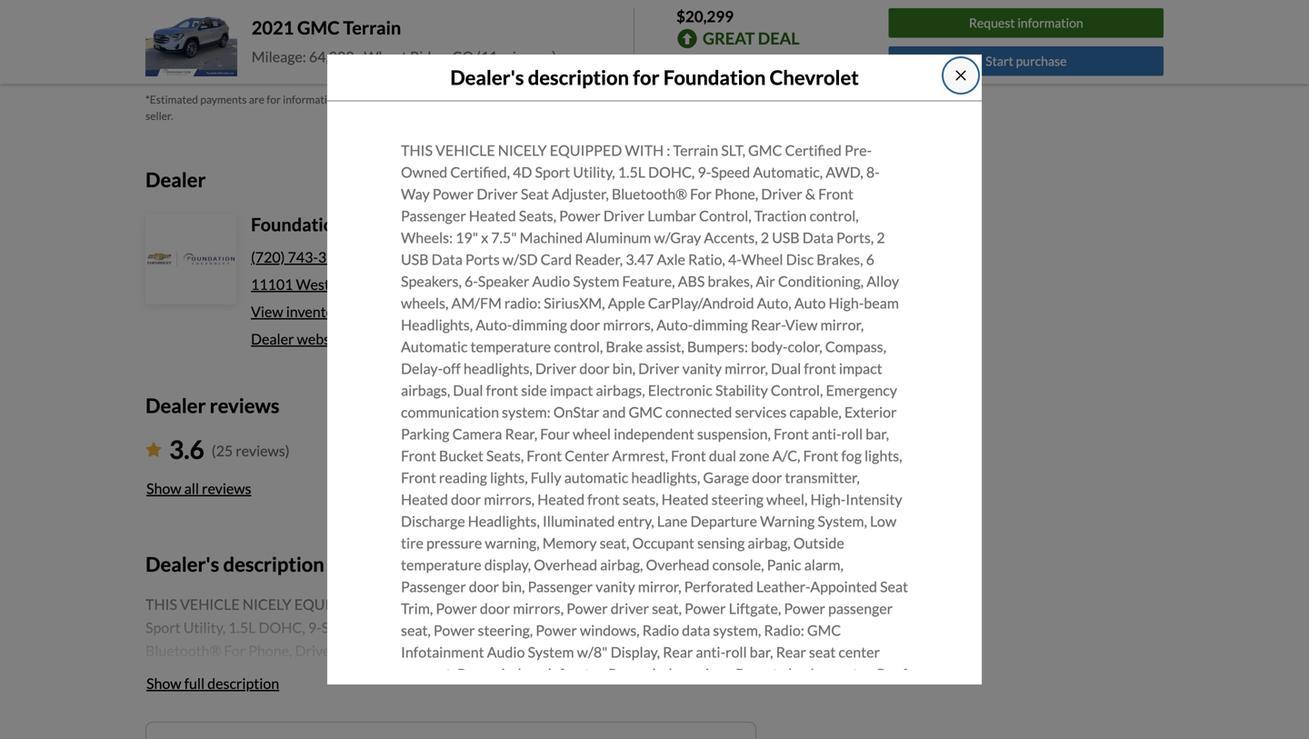 Task type: vqa. For each thing, say whether or not it's contained in the screenshot.
Versa
no



Task type: describe. For each thing, give the bounding box(es) containing it.
automatic
[[401, 338, 468, 355]]

data
[[682, 621, 710, 639]]

1 horizontal spatial impact
[[839, 359, 883, 377]]

4d
[[513, 163, 532, 181]]

steering
[[649, 709, 703, 726]]

mileage:
[[252, 48, 306, 65]]

1 horizontal spatial control,
[[771, 381, 823, 399]]

gmc up automatic,
[[748, 141, 782, 159]]

with
[[625, 141, 664, 159]]

2021
[[252, 17, 294, 39]]

0 horizontal spatial airbag,
[[600, 556, 643, 574]]

power up data
[[685, 600, 726, 617]]

heated up x
[[469, 207, 516, 224]]

(720)
[[251, 248, 285, 266]]

1 horizontal spatial data
[[803, 229, 834, 246]]

0 vertical spatial temperature
[[471, 338, 551, 355]]

0 horizontal spatial anti-
[[696, 643, 726, 661]]

this vehicle nicely equipped with : terrain slt, gmc certified pre- owned certified, 4d sport utility, 1.5l dohc, 9-speed automatic, awd, 8- way power driver seat adjuster, bluetooth® for phone, driver & front passenger heated seats, power driver lumbar control, traction control, wheels: 19" x 7.5" machined aluminum w/gray accents, 2 usb data ports, 2 usb data ports w/sd card reader, 3.47 axle ratio, 4-wheel disc brakes, 6 speakers, 6-speaker audio system feature, abs brakes, air conditioning, alloy wheels, am/fm radio: siriusxm, apple carplay/android auto, auto high-beam headlights, auto-dimming door mirrors, auto-dimming rear-view mirror, automatic temperature control, brake assist, bumpers: body-color, compass, delay-off headlights, driver door bin, driver vanity mirror, dual front impact airbags, dual front side impact airbags, electronic stability control, emergency communication system: onstar and gmc connected services capable, exterior parking camera rear, four wheel independent suspension, front anti-roll bar, front bucket seats, front center armrest, front dual zone a/c, front fog lights, front reading lights, fully automatic headlights, garage door transmitter, heated door mirrors, heated front seats, heated steering wheel, high-intensity discharge headlights, illuminated entry, lane departure warning system, low tire pressure warning, memory seat, occupant sensing airbag, outside temperature display, overhead airbag, overhead console, panic alarm, passenger door bin, passenger vanity mirror, perforated leather-appointed seat trim, power door mirrors, power driver seat, power liftgate, power passenger seat, power steering, power windows, radio data system, radio: gmc infotainment audio system w/8" display, rear anti-roll bar, rear seat center armrest, rear window defroster, rear window wiper, remote keyless entry, roof rack: rails only, security system, siriusxm radio, speed control, speed-sensing steering, split folding rear seat, spoiler, steering wheel mounted audio controls, tachometer, telescoping steering wheel, tilt steering
[[401, 141, 908, 739]]

0 vertical spatial vanity
[[683, 359, 722, 377]]

1 horizontal spatial roll
[[842, 425, 863, 443]]

0 vertical spatial seats,
[[519, 207, 557, 224]]

1 vertical spatial mirror,
[[725, 359, 768, 377]]

1 dimming from the left
[[512, 316, 567, 334]]

system,
[[818, 512, 867, 530]]

camera
[[452, 425, 502, 443]]

0 horizontal spatial chevrolet
[[348, 214, 429, 235]]

purchase for the left start purchase button
[[330, 39, 388, 56]]

reviews inside button
[[202, 480, 251, 497]]

0 vertical spatial system
[[573, 272, 620, 290]]

star image
[[145, 442, 162, 457]]

for inside *estimated payments are for informational purposes only, and do not represent a financing offer or guarantee of credit from the seller.
[[267, 93, 281, 106]]

driver up the side
[[536, 359, 577, 377]]

0 horizontal spatial audio
[[487, 643, 525, 661]]

seat, down trim,
[[401, 621, 431, 639]]

view inventory
[[251, 303, 348, 321]]

1 vertical spatial mirrors,
[[484, 490, 535, 508]]

0 horizontal spatial control,
[[699, 207, 752, 224]]

onstar
[[554, 403, 600, 421]]

speakers,
[[401, 272, 462, 290]]

power down "adjuster,"
[[559, 207, 601, 224]]

heated up discharge at the left
[[401, 490, 448, 508]]

pre-
[[845, 141, 872, 159]]

1 vertical spatial co
[[567, 275, 588, 293]]

perforated
[[684, 578, 754, 595]]

below
[[725, 55, 765, 72]]

display,
[[611, 643, 660, 661]]

dual
[[709, 447, 737, 465]]

only, inside this vehicle nicely equipped with : terrain slt, gmc certified pre- owned certified, 4d sport utility, 1.5l dohc, 9-speed automatic, awd, 8- way power driver seat adjuster, bluetooth® for phone, driver & front passenger heated seats, power driver lumbar control, traction control, wheels: 19" x 7.5" machined aluminum w/gray accents, 2 usb data ports, 2 usb data ports w/sd card reader, 3.47 axle ratio, 4-wheel disc brakes, 6 speakers, 6-speaker audio system feature, abs brakes, air conditioning, alloy wheels, am/fm radio: siriusxm, apple carplay/android auto, auto high-beam headlights, auto-dimming door mirrors, auto-dimming rear-view mirror, automatic temperature control, brake assist, bumpers: body-color, compass, delay-off headlights, driver door bin, driver vanity mirror, dual front impact airbags, dual front side impact airbags, electronic stability control, emergency communication system: onstar and gmc connected services capable, exterior parking camera rear, four wheel independent suspension, front anti-roll bar, front bucket seats, front center armrest, front dual zone a/c, front fog lights, front reading lights, fully automatic headlights, garage door transmitter, heated door mirrors, heated front seats, heated steering wheel, high-intensity discharge headlights, illuminated entry, lane departure warning system, low tire pressure warning, memory seat, occupant sensing airbag, outside temperature display, overhead airbag, overhead console, panic alarm, passenger door bin, passenger vanity mirror, perforated leather-appointed seat trim, power door mirrors, power driver seat, power liftgate, power passenger seat, power steering, power windows, radio data system, radio: gmc infotainment audio system w/8" display, rear anti-roll bar, rear seat center armrest, rear window defroster, rear window wiper, remote keyless entry, roof rack: rails only, security system, siriusxm radio, speed control, speed-sensing steering, split folding rear seat, spoiler, steering wheel mounted audio controls, tachometer, telescoping steering wheel, tilt steering
[[464, 687, 494, 705]]

1 vertical spatial temperature
[[401, 556, 482, 574]]

departure
[[691, 512, 758, 530]]

panic
[[767, 556, 802, 574]]

rear down radio
[[663, 643, 693, 661]]

1 vertical spatial usb
[[401, 250, 429, 268]]

fog
[[842, 447, 862, 465]]

1 vertical spatial dual
[[453, 381, 483, 399]]

2 horizontal spatial front
[[804, 359, 836, 377]]

guarantee
[[613, 93, 661, 106]]

heated down the fully
[[538, 490, 585, 508]]

6-
[[465, 272, 478, 290]]

body-
[[751, 338, 788, 355]]

2 2 from the left
[[877, 229, 885, 246]]

1 vertical spatial sensing
[[845, 687, 892, 705]]

close modal dealer's description for foundation chevrolet image
[[954, 68, 968, 83]]

center
[[839, 643, 880, 661]]

driver up aluminum
[[604, 207, 645, 224]]

description for dealer's description for foundation chevrolet
[[528, 65, 629, 89]]

show all reviews button
[[145, 469, 252, 509]]

1 horizontal spatial start purchase button
[[889, 46, 1164, 76]]

0 vertical spatial lights,
[[865, 447, 903, 465]]

1 horizontal spatial control,
[[749, 687, 798, 705]]

0 horizontal spatial steering
[[559, 731, 611, 739]]

0 horizontal spatial headlights,
[[464, 359, 533, 377]]

0 vertical spatial audio
[[532, 272, 570, 290]]

rails
[[435, 687, 462, 705]]

dealer's description
[[145, 552, 324, 576]]

passenger
[[828, 600, 893, 617]]

0 horizontal spatial vanity
[[596, 578, 635, 595]]

*estimated
[[145, 93, 198, 106]]

0 horizontal spatial start purchase button
[[244, 26, 440, 70]]

1 vertical spatial high-
[[811, 490, 846, 508]]

auto,
[[757, 294, 792, 312]]

0 vertical spatial high-
[[829, 294, 864, 312]]

power right trim,
[[436, 600, 477, 617]]

pressure
[[426, 534, 482, 552]]

wheels,
[[401, 294, 449, 312]]

1 2 from the left
[[761, 229, 769, 246]]

request information
[[969, 15, 1084, 31]]

view inside this vehicle nicely equipped with : terrain slt, gmc certified pre- owned certified, 4d sport utility, 1.5l dohc, 9-speed automatic, awd, 8- way power driver seat adjuster, bluetooth® for phone, driver & front passenger heated seats, power driver lumbar control, traction control, wheels: 19" x 7.5" machined aluminum w/gray accents, 2 usb data ports, 2 usb data ports w/sd card reader, 3.47 axle ratio, 4-wheel disc brakes, 6 speakers, 6-speaker audio system feature, abs brakes, air conditioning, alloy wheels, am/fm radio: siriusxm, apple carplay/android auto, auto high-beam headlights, auto-dimming door mirrors, auto-dimming rear-view mirror, automatic temperature control, brake assist, bumpers: body-color, compass, delay-off headlights, driver door bin, driver vanity mirror, dual front impact airbags, dual front side impact airbags, electronic stability control, emergency communication system: onstar and gmc connected services capable, exterior parking camera rear, four wheel independent suspension, front anti-roll bar, front bucket seats, front center armrest, front dual zone a/c, front fog lights, front reading lights, fully automatic headlights, garage door transmitter, heated door mirrors, heated front seats, heated steering wheel, high-intensity discharge headlights, illuminated entry, lane departure warning system, low tire pressure warning, memory seat, occupant sensing airbag, outside temperature display, overhead airbag, overhead console, panic alarm, passenger door bin, passenger vanity mirror, perforated leather-appointed seat trim, power door mirrors, power driver seat, power liftgate, power passenger seat, power steering, power windows, radio data system, radio: gmc infotainment audio system w/8" display, rear anti-roll bar, rear seat center armrest, rear window defroster, rear window wiper, remote keyless entry, roof rack: rails only, security system, siriusxm radio, speed control, speed-sensing steering, split folding rear seat, spoiler, steering wheel mounted audio controls, tachometer, telescoping steering wheel, tilt steering
[[785, 316, 818, 334]]

dealer for dealer
[[145, 168, 206, 191]]

0 vertical spatial anti-
[[812, 425, 842, 443]]

1 vertical spatial ridge,
[[524, 275, 564, 293]]

off
[[443, 359, 461, 377]]

1 overhead from the left
[[534, 556, 598, 574]]

0 horizontal spatial wheel
[[573, 425, 611, 443]]

do
[[440, 93, 452, 106]]

warning
[[760, 512, 815, 530]]

1 horizontal spatial steering,
[[478, 621, 533, 639]]

heated up lane
[[662, 490, 709, 508]]

abs
[[678, 272, 705, 290]]

reader,
[[575, 250, 623, 268]]

dealer reviews
[[145, 394, 280, 417]]

1 horizontal spatial front
[[588, 490, 620, 508]]

0 horizontal spatial bar,
[[750, 643, 773, 661]]

0 vertical spatial headlights,
[[401, 316, 473, 334]]

1 vertical spatial bin,
[[502, 578, 525, 595]]

0 vertical spatial wheel,
[[767, 490, 808, 508]]

parking
[[401, 425, 450, 443]]

0 vertical spatial control,
[[810, 207, 859, 224]]

slt,
[[721, 141, 746, 159]]

1 auto- from the left
[[476, 316, 512, 334]]

w/gray
[[654, 229, 701, 246]]

view inventory link
[[251, 303, 348, 321]]

0 horizontal spatial system,
[[552, 687, 600, 705]]

1 vertical spatial seats,
[[486, 447, 524, 465]]

aluminum
[[586, 229, 651, 246]]

power up the infotainment
[[434, 621, 475, 639]]

1 window from the left
[[490, 665, 541, 683]]

dealer website link
[[251, 328, 757, 350]]

1 vertical spatial system
[[528, 643, 574, 661]]

9-
[[698, 163, 711, 181]]

driver down certified,
[[477, 185, 518, 203]]

1 horizontal spatial system,
[[713, 621, 761, 639]]

0 horizontal spatial impact
[[550, 381, 593, 399]]

$3,706
[[677, 55, 722, 72]]

seat, right rear at the left of the page
[[567, 709, 597, 726]]

1 vertical spatial wheel,
[[614, 731, 655, 739]]

8-
[[866, 163, 880, 181]]

2 window from the left
[[641, 665, 692, 683]]

0 vertical spatial bin,
[[613, 359, 636, 377]]

1 horizontal spatial start
[[986, 53, 1014, 69]]

wheels:
[[401, 229, 453, 246]]

zone
[[739, 447, 770, 465]]

,
[[472, 275, 475, 293]]

feature,
[[622, 272, 675, 290]]

folding
[[490, 709, 535, 726]]

card
[[541, 250, 572, 268]]

transmitter,
[[785, 469, 860, 486]]

mi
[[501, 48, 516, 65]]

0 vertical spatial entry,
[[618, 512, 654, 530]]

driver up traction
[[761, 185, 803, 203]]

1 vertical spatial steering,
[[401, 709, 456, 726]]

11101
[[251, 275, 293, 293]]

color,
[[788, 338, 823, 355]]

2021 gmc terrain mileage: 64,002 · wheat ridge, co (11 mi away)
[[252, 17, 557, 65]]

or
[[600, 93, 611, 106]]

0 horizontal spatial sensing
[[697, 534, 745, 552]]

tire
[[401, 534, 424, 552]]

1 horizontal spatial steering
[[712, 490, 764, 508]]

0 vertical spatial airbag,
[[748, 534, 791, 552]]

radio:
[[505, 294, 541, 312]]

low
[[870, 512, 897, 530]]

traction
[[754, 207, 807, 224]]

w/sd
[[503, 250, 538, 268]]

inventory
[[286, 303, 348, 321]]

terrain inside 2021 gmc terrain mileage: 64,002 · wheat ridge, co (11 mi away)
[[343, 17, 401, 39]]

terrain inside this vehicle nicely equipped with : terrain slt, gmc certified pre- owned certified, 4d sport utility, 1.5l dohc, 9-speed automatic, awd, 8- way power driver seat adjuster, bluetooth® for phone, driver & front passenger heated seats, power driver lumbar control, traction control, wheels: 19" x 7.5" machined aluminum w/gray accents, 2 usb data ports, 2 usb data ports w/sd card reader, 3.47 axle ratio, 4-wheel disc brakes, 6 speakers, 6-speaker audio system feature, abs brakes, air conditioning, alloy wheels, am/fm radio: siriusxm, apple carplay/android auto, auto high-beam headlights, auto-dimming door mirrors, auto-dimming rear-view mirror, automatic temperature control, brake assist, bumpers: body-color, compass, delay-off headlights, driver door bin, driver vanity mirror, dual front impact airbags, dual front side impact airbags, electronic stability control, emergency communication system: onstar and gmc connected services capable, exterior parking camera rear, four wheel independent suspension, front anti-roll bar, front bucket seats, front center armrest, front dual zone a/c, front fog lights, front reading lights, fully automatic headlights, garage door transmitter, heated door mirrors, heated front seats, heated steering wheel, high-intensity discharge headlights, illuminated entry, lane departure warning system, low tire pressure warning, memory seat, occupant sensing airbag, outside temperature display, overhead airbag, overhead console, panic alarm, passenger door bin, passenger vanity mirror, perforated leather-appointed seat trim, power door mirrors, power driver seat, power liftgate, power passenger seat, power steering, power windows, radio data system, radio: gmc infotainment audio system w/8" display, rear anti-roll bar, rear seat center armrest, rear window defroster, rear window wiper, remote keyless entry, roof rack: rails only, security system, siriusxm radio, speed control, speed-sensing steering, split folding rear seat, spoiler, steering wheel mounted audio controls, tachometer, telescoping steering wheel, tilt steering
[[673, 141, 719, 159]]

security
[[497, 687, 549, 705]]

capable,
[[790, 403, 842, 421]]

certified
[[785, 141, 842, 159]]

i-
[[333, 275, 342, 293]]

occupant
[[632, 534, 695, 552]]

start purchase for rightmost start purchase button
[[986, 53, 1067, 69]]

1 horizontal spatial dual
[[771, 359, 801, 377]]

center
[[565, 447, 609, 465]]

equipped
[[550, 141, 622, 159]]

0 horizontal spatial front
[[486, 381, 518, 399]]

power up the windows,
[[567, 600, 608, 617]]

1 vertical spatial wheel
[[706, 709, 744, 726]]

rear-
[[751, 316, 786, 334]]

show for dealer
[[146, 480, 181, 497]]

passenger down memory
[[528, 578, 593, 595]]

gmc up independent at the bottom of page
[[629, 403, 663, 421]]

great deal
[[703, 28, 800, 48]]

rear up rails at bottom
[[457, 665, 488, 683]]

are
[[249, 93, 265, 106]]

brakes,
[[817, 250, 863, 268]]

liftgate,
[[729, 600, 781, 617]]

64,002
[[309, 48, 354, 65]]

1 vertical spatial speed
[[707, 687, 746, 705]]

driver down assist,
[[638, 359, 680, 377]]

seat, down illuminated
[[600, 534, 630, 552]]

assist,
[[646, 338, 685, 355]]

view for view inventory
[[251, 303, 283, 321]]

foundation inside dialog
[[664, 65, 766, 89]]

1 vertical spatial foundation
[[251, 214, 344, 235]]

represent
[[472, 93, 519, 106]]

ridge, inside 2021 gmc terrain mileage: 64,002 · wheat ridge, co (11 mi away)
[[410, 48, 449, 65]]

1 vertical spatial data
[[432, 250, 463, 268]]

1 vertical spatial headlights,
[[631, 469, 700, 486]]



Task type: locate. For each thing, give the bounding box(es) containing it.
seat
[[521, 185, 549, 203], [880, 578, 908, 595]]

0 vertical spatial steering
[[712, 490, 764, 508]]

connected
[[666, 403, 732, 421]]

dohc,
[[648, 163, 695, 181]]

wheat right ·
[[364, 48, 407, 65]]

auto
[[795, 294, 826, 312]]

financing right "mi"
[[524, 39, 581, 56]]

appointed
[[810, 578, 877, 595]]

anti- up wiper,
[[696, 643, 726, 661]]

bar, up the remote
[[750, 643, 773, 661]]

roll up wiper,
[[726, 643, 747, 661]]

0 horizontal spatial dual
[[453, 381, 483, 399]]

1 vertical spatial for
[[267, 93, 281, 106]]

for inside 'dealer's description for foundation chevrolet' dialog
[[633, 65, 660, 89]]

auto- up assist,
[[657, 316, 693, 334]]

1 horizontal spatial ridge,
[[524, 275, 564, 293]]

foundation chevrolet link
[[251, 214, 429, 235]]

passenger up wheels:
[[401, 207, 466, 224]]

$3,706 below market
[[677, 55, 813, 72]]

emergency
[[826, 381, 897, 399]]

0 vertical spatial terrain
[[343, 17, 401, 39]]

dealer's description for foundation chevrolet
[[450, 65, 859, 89]]

1 horizontal spatial wheel,
[[767, 490, 808, 508]]

data up disc in the top of the page
[[803, 229, 834, 246]]

informational
[[283, 93, 348, 106]]

0 horizontal spatial view
[[251, 303, 283, 321]]

gmc up seat
[[807, 621, 841, 639]]

vanity up driver
[[596, 578, 635, 595]]

control, up ports,
[[810, 207, 859, 224]]

bar, down exterior
[[866, 425, 889, 443]]

1 vertical spatial airbag,
[[600, 556, 643, 574]]

display,
[[484, 556, 531, 574]]

1 vertical spatial reviews
[[202, 480, 251, 497]]

the
[[731, 93, 746, 106]]

start purchase
[[296, 39, 388, 56], [986, 53, 1067, 69]]

overhead
[[534, 556, 598, 574], [646, 556, 710, 574]]

0 vertical spatial description
[[528, 65, 629, 89]]

front left the side
[[486, 381, 518, 399]]

headlights, up the seats,
[[631, 469, 700, 486]]

and inside this vehicle nicely equipped with : terrain slt, gmc certified pre- owned certified, 4d sport utility, 1.5l dohc, 9-speed automatic, awd, 8- way power driver seat adjuster, bluetooth® for phone, driver & front passenger heated seats, power driver lumbar control, traction control, wheels: 19" x 7.5" machined aluminum w/gray accents, 2 usb data ports, 2 usb data ports w/sd card reader, 3.47 axle ratio, 4-wheel disc brakes, 6 speakers, 6-speaker audio system feature, abs brakes, air conditioning, alloy wheels, am/fm radio: siriusxm, apple carplay/android auto, auto high-beam headlights, auto-dimming door mirrors, auto-dimming rear-view mirror, automatic temperature control, brake assist, bumpers: body-color, compass, delay-off headlights, driver door bin, driver vanity mirror, dual front impact airbags, dual front side impact airbags, electronic stability control, emergency communication system: onstar and gmc connected services capable, exterior parking camera rear, four wheel independent suspension, front anti-roll bar, front bucket seats, front center armrest, front dual zone a/c, front fog lights, front reading lights, fully automatic headlights, garage door transmitter, heated door mirrors, heated front seats, heated steering wheel, high-intensity discharge headlights, illuminated entry, lane departure warning system, low tire pressure warning, memory seat, occupant sensing airbag, outside temperature display, overhead airbag, overhead console, panic alarm, passenger door bin, passenger vanity mirror, perforated leather-appointed seat trim, power door mirrors, power driver seat, power liftgate, power passenger seat, power steering, power windows, radio data system, radio: gmc infotainment audio system w/8" display, rear anti-roll bar, rear seat center armrest, rear window defroster, rear window wiper, remote keyless entry, roof rack: rails only, security system, siriusxm radio, speed control, speed-sensing steering, split folding rear seat, spoiler, steering wheel mounted audio controls, tachometer, telescoping steering wheel, tilt steering
[[602, 403, 626, 421]]

0 horizontal spatial dimming
[[512, 316, 567, 334]]

air
[[756, 272, 775, 290]]

wheat inside 2021 gmc terrain mileage: 64,002 · wheat ridge, co (11 mi away)
[[364, 48, 407, 65]]

2 show from the top
[[146, 675, 181, 692]]

steering, down display,
[[478, 621, 533, 639]]

fully
[[531, 469, 562, 486]]

co inside 2021 gmc terrain mileage: 64,002 · wheat ridge, co (11 mi away)
[[452, 48, 474, 65]]

windows,
[[580, 621, 640, 639]]

phone,
[[715, 185, 759, 203]]

1 horizontal spatial sensing
[[845, 687, 892, 705]]

gmc
[[297, 17, 340, 39], [748, 141, 782, 159], [629, 403, 663, 421], [807, 621, 841, 639]]

0 vertical spatial for
[[633, 65, 660, 89]]

0 horizontal spatial roll
[[726, 643, 747, 661]]

system, down liftgate,
[[713, 621, 761, 639]]

system down "reader,"
[[573, 272, 620, 290]]

purchase up purposes
[[330, 39, 388, 56]]

trim,
[[401, 600, 433, 617]]

1 vertical spatial terrain
[[673, 141, 719, 159]]

2 vertical spatial description
[[208, 675, 279, 692]]

2 auto- from the left
[[657, 316, 693, 334]]

only, up split
[[464, 687, 494, 705]]

11101 west i-70 frontage road n. , wheat ridge, co 80033
[[251, 275, 633, 293]]

dual down body-
[[771, 359, 801, 377]]

wheat right ,
[[478, 275, 522, 293]]

&
[[806, 185, 816, 203]]

from
[[705, 93, 728, 106]]

0 vertical spatial wheat
[[364, 48, 407, 65]]

payments
[[200, 93, 247, 106]]

all
[[184, 480, 199, 497]]

1 horizontal spatial headlights,
[[631, 469, 700, 486]]

system up defroster,
[[528, 643, 574, 661]]

70
[[342, 275, 359, 293]]

telescoping
[[482, 731, 556, 739]]

dealer for dealer website
[[251, 330, 294, 348]]

mounted
[[747, 709, 804, 726]]

rear down radio:
[[776, 643, 806, 661]]

seat
[[809, 643, 836, 661]]

steering down "garage"
[[712, 490, 764, 508]]

vanity down bumpers:
[[683, 359, 722, 377]]

for up guarantee
[[633, 65, 660, 89]]

entry, down the seats,
[[618, 512, 654, 530]]

temperature down 'radio:'
[[471, 338, 551, 355]]

purchase down information
[[1016, 53, 1067, 69]]

dealer for dealer reviews
[[145, 394, 206, 417]]

0 vertical spatial reviews
[[210, 394, 280, 417]]

mirror, up stability
[[725, 359, 768, 377]]

0 vertical spatial only,
[[396, 93, 418, 106]]

dimming up bumpers:
[[693, 316, 748, 334]]

dealer's for dealer's description
[[145, 552, 219, 576]]

0 vertical spatial system,
[[713, 621, 761, 639]]

mirror, up "compass,"
[[821, 316, 864, 334]]

memory
[[543, 534, 597, 552]]

console,
[[713, 556, 764, 574]]

2021 gmc terrain image
[[145, 8, 237, 77]]

impact up emergency
[[839, 359, 883, 377]]

0 vertical spatial steering,
[[478, 621, 533, 639]]

1 vertical spatial entry,
[[838, 665, 874, 683]]

dimming down 'radio:'
[[512, 316, 567, 334]]

show for dealer's
[[146, 675, 181, 692]]

0 horizontal spatial airbags,
[[401, 381, 450, 399]]

wiper,
[[694, 665, 733, 683]]

1 horizontal spatial chevrolet
[[770, 65, 859, 89]]

dealer
[[145, 168, 206, 191], [251, 330, 294, 348], [145, 394, 206, 417]]

speed down slt, at the top of page
[[711, 163, 750, 181]]

ridge,
[[410, 48, 449, 65], [524, 275, 564, 293]]

conditioning,
[[778, 272, 864, 290]]

start purchase up the informational
[[296, 39, 388, 56]]

0 horizontal spatial lights,
[[490, 469, 528, 486]]

spoiler,
[[600, 709, 646, 726]]

keyless
[[789, 665, 835, 683]]

seller.
[[145, 109, 173, 122]]

usb
[[772, 229, 800, 246], [401, 250, 429, 268]]

brakes,
[[708, 272, 753, 290]]

0 vertical spatial dual
[[771, 359, 801, 377]]

for right are
[[267, 93, 281, 106]]

airbag, up panic at the right of page
[[748, 534, 791, 552]]

bluetooth®
[[612, 185, 687, 203]]

window
[[490, 665, 541, 683], [641, 665, 692, 683]]

chevrolet down 'deal'
[[770, 65, 859, 89]]

1 horizontal spatial wheat
[[478, 275, 522, 293]]

for
[[633, 65, 660, 89], [267, 93, 281, 106]]

seats, down rear,
[[486, 447, 524, 465]]

0 horizontal spatial start
[[296, 39, 327, 56]]

reviews up 3.6 (25 reviews)
[[210, 394, 280, 417]]

view up the represent
[[488, 39, 521, 56]]

ridge, up 'do'
[[410, 48, 449, 65]]

1 horizontal spatial purchase
[[1016, 53, 1067, 69]]

window up security
[[490, 665, 541, 683]]

auto- down am/fm
[[476, 316, 512, 334]]

seat up passenger
[[880, 578, 908, 595]]

and right onstar
[[602, 403, 626, 421]]

website
[[297, 330, 347, 348]]

rear
[[537, 709, 564, 726]]

0 vertical spatial co
[[452, 48, 474, 65]]

show
[[146, 480, 181, 497], [146, 675, 181, 692]]

passenger up trim,
[[401, 578, 466, 595]]

view inside button
[[488, 39, 521, 56]]

2 dimming from the left
[[693, 316, 748, 334]]

power
[[433, 185, 474, 203], [559, 207, 601, 224], [436, 600, 477, 617], [567, 600, 608, 617], [685, 600, 726, 617], [784, 600, 826, 617], [434, 621, 475, 639], [536, 621, 577, 639]]

1 vertical spatial lights,
[[490, 469, 528, 486]]

1 show from the top
[[146, 480, 181, 497]]

7.5"
[[491, 229, 517, 246]]

only,
[[396, 93, 418, 106], [464, 687, 494, 705]]

wheel down wiper,
[[706, 709, 744, 726]]

front down color,
[[804, 359, 836, 377]]

foundation chevrolet image
[[147, 215, 235, 303]]

foundation up (720) 743-3707
[[251, 214, 344, 235]]

only, inside *estimated payments are for informational purposes only, and do not represent a financing offer or guarantee of credit from the seller.
[[396, 93, 418, 106]]

start purchase for the left start purchase button
[[296, 39, 388, 56]]

2 vertical spatial mirror,
[[638, 578, 682, 595]]

1 airbags, from the left
[[401, 381, 450, 399]]

anti-
[[812, 425, 842, 443], [696, 643, 726, 661]]

*estimated payments are for informational purposes only, and do not represent a financing offer or guarantee of credit from the seller.
[[145, 93, 746, 122]]

description for dealer's description
[[223, 552, 324, 576]]

2 horizontal spatial mirror,
[[821, 316, 864, 334]]

x
[[481, 229, 489, 246]]

foundation chevrolet
[[251, 214, 429, 235]]

start purchase button down request information button
[[889, 46, 1164, 76]]

and left 'do'
[[420, 93, 438, 106]]

sensing up controls,
[[845, 687, 892, 705]]

awd,
[[826, 163, 864, 181]]

certified,
[[450, 163, 510, 181]]

seats, up machined
[[519, 207, 557, 224]]

dealer's inside dialog
[[450, 65, 524, 89]]

front
[[819, 185, 854, 203], [774, 425, 809, 443], [401, 447, 436, 465], [527, 447, 562, 465], [671, 447, 706, 465], [803, 447, 839, 465], [401, 469, 436, 486]]

entry, down center
[[838, 665, 874, 683]]

2 overhead from the left
[[646, 556, 710, 574]]

19"
[[456, 229, 478, 246]]

wheel, down spoiler,
[[614, 731, 655, 739]]

anti- down capable,
[[812, 425, 842, 443]]

usb down traction
[[772, 229, 800, 246]]

0 vertical spatial control,
[[699, 207, 752, 224]]

0 vertical spatial headlights,
[[464, 359, 533, 377]]

overhead down memory
[[534, 556, 598, 574]]

0 horizontal spatial bin,
[[502, 578, 525, 595]]

0 vertical spatial wheel
[[573, 425, 611, 443]]

wheat
[[364, 48, 407, 65], [478, 275, 522, 293]]

1 vertical spatial system,
[[552, 687, 600, 705]]

lights, right fog
[[865, 447, 903, 465]]

0 horizontal spatial co
[[452, 48, 474, 65]]

0 horizontal spatial window
[[490, 665, 541, 683]]

0 horizontal spatial control,
[[554, 338, 603, 355]]

only, right purposes
[[396, 93, 418, 106]]

ratio,
[[688, 250, 726, 268]]

chevrolet inside 'dealer's description for foundation chevrolet' dialog
[[770, 65, 859, 89]]

view for view financing options
[[488, 39, 521, 56]]

high- down transmitter,
[[811, 490, 846, 508]]

1 horizontal spatial mirror,
[[725, 359, 768, 377]]

four
[[540, 425, 570, 443]]

accents,
[[704, 229, 758, 246]]

1 horizontal spatial for
[[633, 65, 660, 89]]

dealer's description for foundation chevrolet dialog
[[327, 54, 982, 739]]

automatic,
[[753, 163, 823, 181]]

0 vertical spatial bar,
[[866, 425, 889, 443]]

window up radio,
[[641, 665, 692, 683]]

electronic
[[648, 381, 713, 399]]

seat, up radio
[[652, 600, 682, 617]]

airbags, down delay- at left
[[401, 381, 450, 399]]

usb down wheels:
[[401, 250, 429, 268]]

financing inside button
[[524, 39, 581, 56]]

dealer up 3.6
[[145, 394, 206, 417]]

1 vertical spatial wheat
[[478, 275, 522, 293]]

1 horizontal spatial dimming
[[693, 316, 748, 334]]

offer
[[574, 93, 598, 106]]

speed down wiper,
[[707, 687, 746, 705]]

lights,
[[865, 447, 903, 465], [490, 469, 528, 486]]

power down certified,
[[433, 185, 474, 203]]

1 vertical spatial control,
[[554, 338, 603, 355]]

financing right a
[[529, 93, 572, 106]]

system, down defroster,
[[552, 687, 600, 705]]

1 horizontal spatial vanity
[[683, 359, 722, 377]]

1 vertical spatial headlights,
[[468, 512, 540, 530]]

0 vertical spatial front
[[804, 359, 836, 377]]

1 horizontal spatial seat
[[880, 578, 908, 595]]

power up w/8"
[[536, 621, 577, 639]]

utility,
[[573, 163, 615, 181]]

1 vertical spatial chevrolet
[[348, 214, 429, 235]]

2 vertical spatial control,
[[749, 687, 798, 705]]

gmc inside 2021 gmc terrain mileage: 64,002 · wheat ridge, co (11 mi away)
[[297, 17, 340, 39]]

1 horizontal spatial bar,
[[866, 425, 889, 443]]

dealer's for dealer's description for foundation chevrolet
[[450, 65, 524, 89]]

sensing
[[697, 534, 745, 552], [845, 687, 892, 705]]

0 vertical spatial usb
[[772, 229, 800, 246]]

0 vertical spatial ridge,
[[410, 48, 449, 65]]

headlights,
[[401, 316, 473, 334], [468, 512, 540, 530]]

dealer's
[[450, 65, 524, 89], [145, 552, 219, 576]]

0 vertical spatial seat
[[521, 185, 549, 203]]

steering down rear at the left of the page
[[559, 731, 611, 739]]

audio
[[807, 709, 842, 726]]

1 horizontal spatial and
[[602, 403, 626, 421]]

2 airbags, from the left
[[596, 381, 645, 399]]

show left all
[[146, 480, 181, 497]]

0 horizontal spatial mirror,
[[638, 578, 682, 595]]

description inside dialog
[[528, 65, 629, 89]]

reviews)
[[236, 442, 290, 460]]

view financing options
[[488, 39, 632, 56]]

foundation up from
[[664, 65, 766, 89]]

1 horizontal spatial 2
[[877, 229, 885, 246]]

system,
[[713, 621, 761, 639], [552, 687, 600, 705]]

1 horizontal spatial airbag,
[[748, 534, 791, 552]]

apple
[[608, 294, 645, 312]]

1 horizontal spatial dealer's
[[450, 65, 524, 89]]

intensity
[[846, 490, 903, 508]]

0 vertical spatial mirrors,
[[603, 316, 654, 334]]

control, up mounted
[[749, 687, 798, 705]]

description inside button
[[208, 675, 279, 692]]

view up color,
[[785, 316, 818, 334]]

1 horizontal spatial usb
[[772, 229, 800, 246]]

2 horizontal spatial view
[[785, 316, 818, 334]]

1 vertical spatial dealer
[[251, 330, 294, 348]]

mirror, up driver
[[638, 578, 682, 595]]

audio up security
[[487, 643, 525, 661]]

for
[[690, 185, 712, 203]]

power up radio:
[[784, 600, 826, 617]]

0 horizontal spatial seat
[[521, 185, 549, 203]]

impact
[[839, 359, 883, 377], [550, 381, 593, 399]]

roll up fog
[[842, 425, 863, 443]]

1 vertical spatial and
[[602, 403, 626, 421]]

financing inside *estimated payments are for informational purposes only, and do not represent a financing offer or guarantee of credit from the seller.
[[529, 93, 572, 106]]

(720) 743-3707
[[251, 248, 352, 266]]

0 vertical spatial mirror,
[[821, 316, 864, 334]]

1 vertical spatial description
[[223, 552, 324, 576]]

bar,
[[866, 425, 889, 443], [750, 643, 773, 661]]

rear up siriusxm
[[608, 665, 639, 683]]

bucket
[[439, 447, 484, 465]]

steering
[[712, 490, 764, 508], [559, 731, 611, 739]]

dimming
[[512, 316, 567, 334], [693, 316, 748, 334]]

purchase for rightmost start purchase button
[[1016, 53, 1067, 69]]

dealer's down all
[[145, 552, 219, 576]]

0 vertical spatial speed
[[711, 163, 750, 181]]

seat,
[[600, 534, 630, 552], [652, 600, 682, 617], [401, 621, 431, 639], [567, 709, 597, 726]]

mirrors, down the fully
[[484, 490, 535, 508]]

sensing down departure
[[697, 534, 745, 552]]

2 vertical spatial mirrors,
[[513, 600, 564, 617]]

1 vertical spatial vanity
[[596, 578, 635, 595]]

dual down off
[[453, 381, 483, 399]]

view down 11101
[[251, 303, 283, 321]]

1 horizontal spatial audio
[[532, 272, 570, 290]]

headlights, up automatic
[[401, 316, 473, 334]]

0 horizontal spatial usb
[[401, 250, 429, 268]]

control, up accents,
[[699, 207, 752, 224]]

chevrolet
[[770, 65, 859, 89], [348, 214, 429, 235]]

gmc up 64,002
[[297, 17, 340, 39]]

1 vertical spatial roll
[[726, 643, 747, 661]]

and inside *estimated payments are for informational purposes only, and do not represent a financing offer or guarantee of credit from the seller.
[[420, 93, 438, 106]]

terrain up ·
[[343, 17, 401, 39]]



